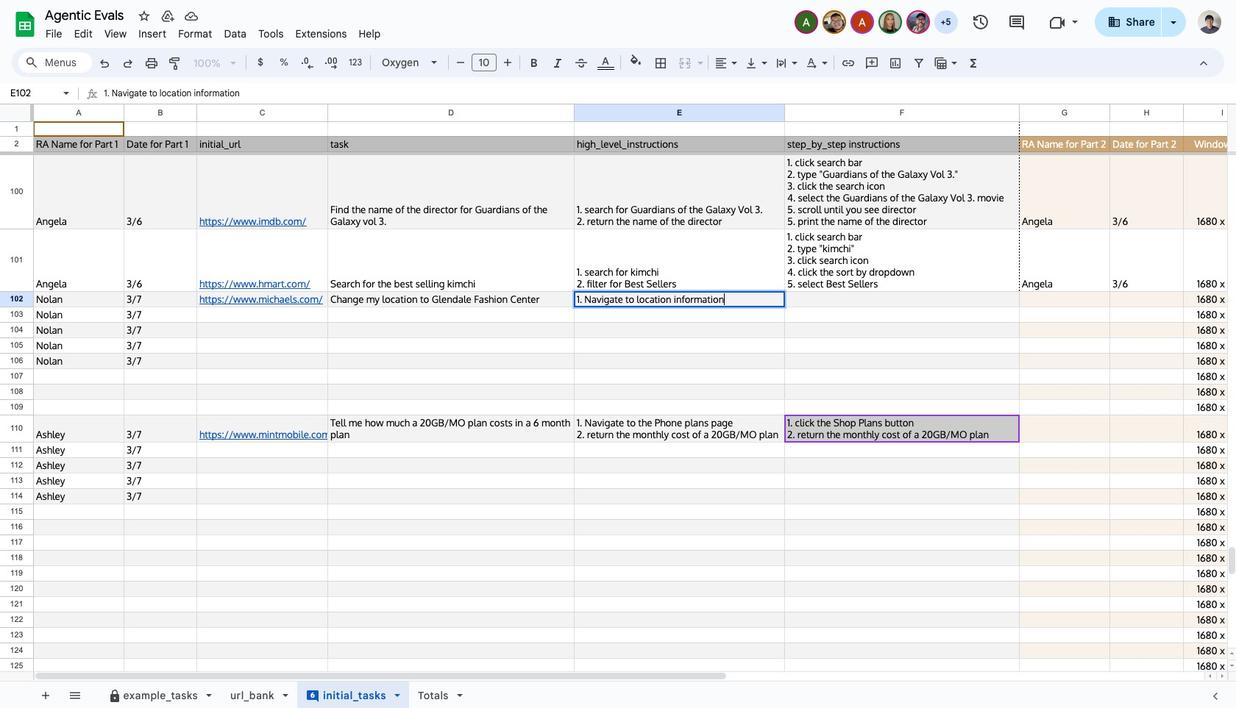 Task type: locate. For each thing, give the bounding box(es) containing it.
Zoom field
[[188, 52, 243, 74]]

1 vertical spatial 1. navigate to location information
[[577, 294, 725, 306]]

location for e102 field
[[637, 294, 672, 306]]

1 horizontal spatial 1. navigate to location information
[[577, 294, 725, 306]]

toolbar
[[30, 682, 92, 709], [93, 682, 485, 709]]

0 horizontal spatial to
[[149, 88, 157, 99]]

1. Navigate to location information text field
[[104, 85, 1237, 104]]

0 horizontal spatial 1. navigate to location information
[[104, 88, 240, 99]]

edit menu item
[[68, 25, 99, 43]]

navigate inside text field
[[112, 88, 147, 99]]

Font size field
[[472, 54, 503, 72]]

information
[[194, 88, 240, 99], [674, 294, 725, 306]]

1 vertical spatial information
[[674, 294, 725, 306]]

to
[[149, 88, 157, 99], [626, 294, 635, 306]]

0 vertical spatial to
[[149, 88, 157, 99]]

1 horizontal spatial navigate
[[585, 294, 623, 306]]

extensions menu item
[[290, 25, 353, 43]]

1 vertical spatial 1.
[[577, 294, 582, 306]]

to inside the 1. navigate to location information text field
[[149, 88, 157, 99]]

extensions
[[296, 27, 347, 40]]

quick sharing actions image
[[1171, 21, 1177, 44]]

1 horizontal spatial to
[[626, 294, 635, 306]]

0 horizontal spatial information
[[194, 88, 240, 99]]

E102 field
[[577, 294, 783, 306]]

0 vertical spatial information
[[194, 88, 240, 99]]

$ button
[[250, 52, 272, 74]]

1 vertical spatial location
[[637, 294, 672, 306]]

1 horizontal spatial 1.
[[577, 294, 582, 306]]

example_tasks button
[[98, 682, 222, 709]]

initial_tasks
[[323, 690, 387, 703]]

1 vertical spatial navigate
[[585, 294, 623, 306]]

functions image
[[966, 52, 982, 73]]

1. for the 1. navigate to location information text field
[[104, 88, 110, 99]]

123
[[349, 57, 362, 68]]

navigate for the 1. navigate to location information text field
[[112, 88, 147, 99]]

0 vertical spatial 1.
[[104, 88, 110, 99]]

insert menu item
[[133, 25, 172, 43]]

2 toolbar from the left
[[93, 682, 485, 709]]

1 horizontal spatial toolbar
[[93, 682, 485, 709]]

Font size text field
[[473, 54, 496, 71]]

main toolbar
[[91, 52, 987, 76]]

navigate
[[112, 88, 147, 99], [585, 294, 623, 306]]

1. navigate to location information
[[104, 88, 240, 99], [577, 294, 725, 306]]

example_tasks
[[123, 690, 198, 703]]

location
[[160, 88, 192, 99], [637, 294, 672, 306]]

1 vertical spatial to
[[626, 294, 635, 306]]

edit
[[74, 27, 93, 40]]

help menu item
[[353, 25, 387, 43]]

0 horizontal spatial location
[[160, 88, 192, 99]]

0 vertical spatial navigate
[[112, 88, 147, 99]]

ashley tran image
[[852, 12, 873, 32]]

1 horizontal spatial information
[[674, 294, 725, 306]]

data menu item
[[218, 25, 253, 43]]

1 horizontal spatial location
[[637, 294, 672, 306]]

katherine seehafer image
[[880, 12, 901, 32]]

fill color image
[[628, 52, 645, 70]]

location inside text field
[[160, 88, 192, 99]]

None text field
[[6, 86, 60, 100]]

0 horizontal spatial 1.
[[104, 88, 110, 99]]

help
[[359, 27, 381, 40]]

none text field inside name box (⌘ + j) element
[[6, 86, 60, 100]]

Menus field
[[18, 52, 92, 73]]

1. navigate to location information inside text field
[[104, 88, 240, 99]]

% button
[[273, 52, 295, 74]]

menu bar banner
[[0, 0, 1237, 709]]

0 horizontal spatial navigate
[[112, 88, 147, 99]]

information for e102 field
[[674, 294, 725, 306]]

cj baylor image
[[908, 12, 929, 32]]

all sheets image
[[63, 684, 86, 708]]

1. inside text field
[[104, 88, 110, 99]]

totals button
[[409, 682, 473, 709]]

0 horizontal spatial toolbar
[[30, 682, 92, 709]]

information inside text field
[[194, 88, 240, 99]]

name box (⌘ + j) element
[[4, 85, 74, 102]]

font list. oxygen selected. option
[[382, 52, 423, 73]]

application
[[0, 0, 1237, 709]]

1.
[[104, 88, 110, 99], [577, 294, 582, 306]]

0 vertical spatial 1. navigate to location information
[[104, 88, 240, 99]]

1. navigate to location information for e102 field
[[577, 294, 725, 306]]

view
[[104, 27, 127, 40]]

menu bar
[[40, 19, 387, 43]]

0 vertical spatial location
[[160, 88, 192, 99]]

menu bar containing file
[[40, 19, 387, 43]]

insert
[[139, 27, 167, 40]]



Task type: vqa. For each thing, say whether or not it's contained in the screenshot.
Navigate
yes



Task type: describe. For each thing, give the bounding box(es) containing it.
menu bar inside menu bar banner
[[40, 19, 387, 43]]

navigate for e102 field
[[585, 294, 623, 306]]

information for the 1. navigate to location information text field
[[194, 88, 240, 99]]

$
[[258, 56, 264, 68]]

view menu item
[[99, 25, 133, 43]]

file
[[46, 27, 62, 40]]

%
[[280, 56, 288, 68]]

url_bank
[[230, 690, 275, 703]]

+5 button
[[933, 9, 960, 35]]

totals
[[418, 690, 449, 703]]

url_bank button
[[221, 682, 298, 709]]

Rename text field
[[40, 6, 133, 24]]

to for e102 field
[[626, 294, 635, 306]]

Zoom text field
[[190, 53, 225, 74]]

1 toolbar from the left
[[30, 682, 92, 709]]

+5
[[941, 16, 952, 27]]

borders image
[[653, 52, 670, 73]]

1. for e102 field
[[577, 294, 582, 306]]

data
[[224, 27, 247, 40]]

select merge type image
[[694, 53, 704, 58]]

123 button
[[344, 52, 367, 74]]

share
[[1127, 15, 1156, 29]]

6
[[311, 691, 315, 701]]

application containing share
[[0, 0, 1237, 709]]

toolbar containing example_tasks
[[93, 682, 485, 709]]

tools menu item
[[253, 25, 290, 43]]

Star checkbox
[[106, 0, 167, 54]]

to for the 1. navigate to location information text field
[[149, 88, 157, 99]]

text color image
[[597, 52, 614, 70]]

file menu item
[[40, 25, 68, 43]]

location for the 1. navigate to location information text field
[[160, 88, 192, 99]]

1. navigate to location information for the 1. navigate to location information text field
[[104, 88, 240, 99]]

oxygen
[[382, 56, 419, 69]]

share button
[[1095, 7, 1162, 37]]

format menu item
[[172, 25, 218, 43]]

angela cha image
[[796, 12, 817, 32]]

format
[[178, 27, 212, 40]]

ben chafik image
[[824, 12, 845, 32]]

tools
[[259, 27, 284, 40]]



